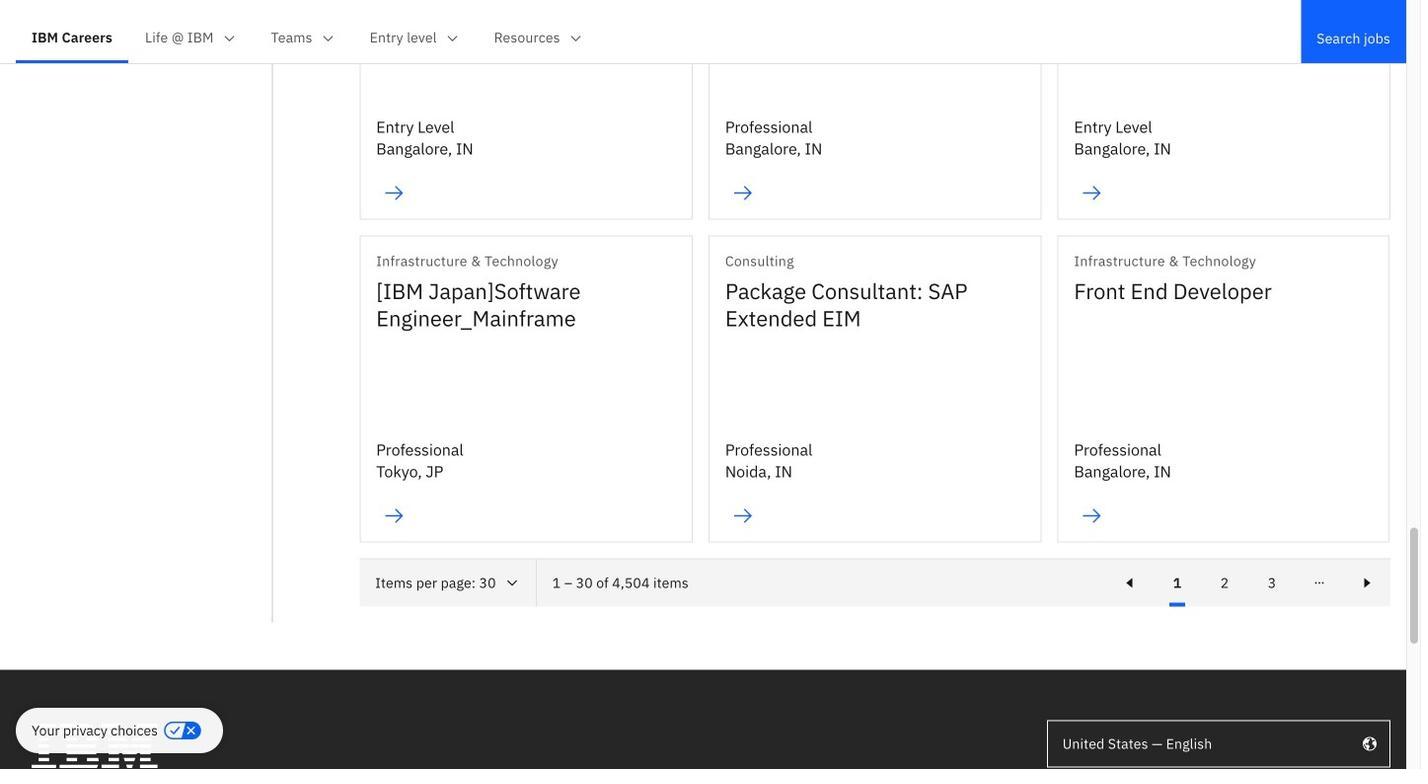 Task type: locate. For each thing, give the bounding box(es) containing it.
your privacy choices element
[[32, 720, 158, 741]]



Task type: vqa. For each thing, say whether or not it's contained in the screenshot.
Let's talk element
no



